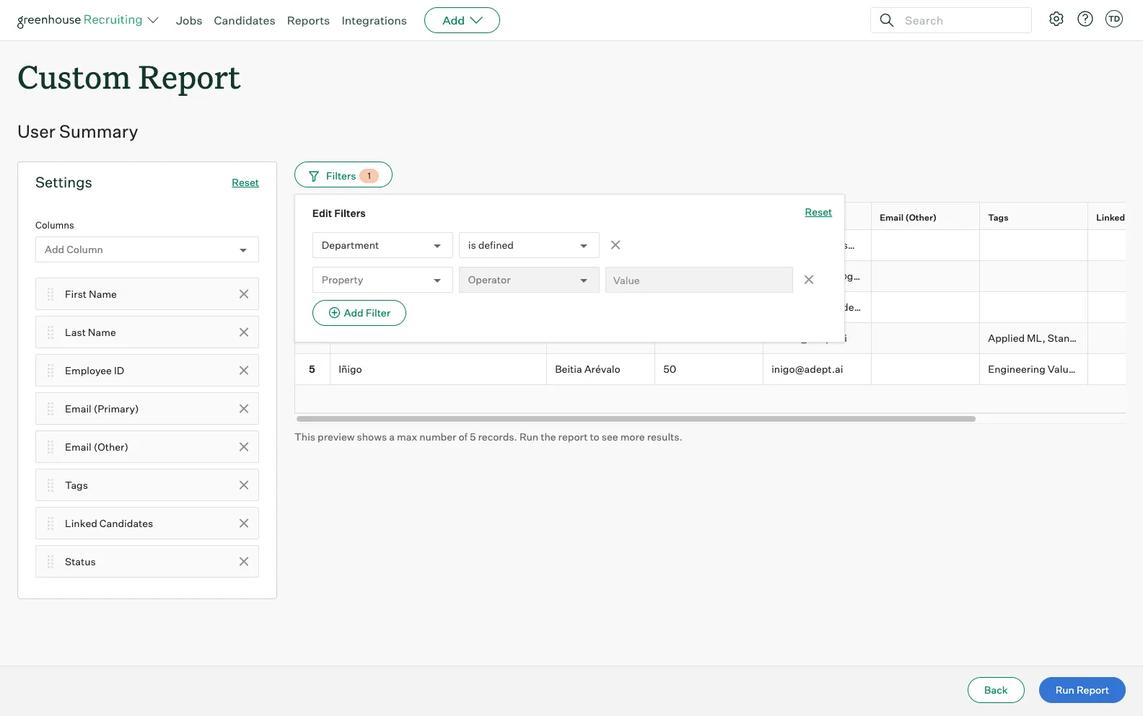 Task type: describe. For each thing, give the bounding box(es) containing it.
0 horizontal spatial email (primary)
[[65, 402, 139, 415]]

greenhouse recruiting image
[[17, 12, 147, 29]]

settings
[[35, 173, 92, 191]]

0 vertical spatial candidates
[[214, 13, 275, 27]]

5 cell
[[294, 354, 331, 385]]

0 horizontal spatial first
[[65, 288, 87, 300]]

first name inside row
[[339, 212, 385, 223]]

1 vertical spatial tags
[[65, 479, 88, 491]]

edit
[[312, 207, 332, 220]]

candidates link
[[214, 13, 275, 27]]

employee id
[[65, 364, 124, 376]]

to
[[590, 431, 600, 443]]

is defined
[[468, 239, 514, 251]]

summary
[[59, 121, 138, 142]]

email (primary) inside column header
[[772, 212, 838, 223]]

last
[[65, 326, 86, 338]]

(other) inside the email (other) column header
[[905, 212, 937, 223]]

0 horizontal spatial run
[[520, 431, 539, 443]]

0 vertical spatial 1
[[368, 170, 371, 181]]

4
[[309, 332, 316, 344]]

row containing 3
[[294, 292, 1143, 323]]

engineering values & product se
[[988, 363, 1143, 375]]

0 horizontal spatial email (other)
[[65, 441, 128, 453]]

2 vertical spatial name
[[88, 326, 116, 338]]

a
[[389, 431, 395, 443]]

5 inside 5 cell
[[309, 363, 315, 375]]

report for custom report
[[138, 55, 241, 97]]

the
[[541, 431, 556, 443]]

reset for settings
[[232, 176, 259, 188]]

can
[[1127, 212, 1143, 223]]

(primary) inside column header
[[797, 212, 838, 223]]

rohan@adept.ai
[[772, 332, 847, 344]]

megadams40@gmail.com
[[772, 270, 897, 282]]

property
[[322, 274, 363, 286]]

1 vertical spatial first name
[[65, 288, 117, 300]]

Search text field
[[901, 10, 1018, 31]]

run report
[[1056, 684, 1109, 696]]

custom
[[17, 55, 131, 97]]

1 vertical spatial filters
[[334, 207, 366, 220]]

sw
[[1132, 332, 1143, 344]]

reset link for settings
[[232, 176, 259, 188]]

edit filters
[[312, 207, 366, 220]]

product
[[1091, 363, 1129, 375]]

configure image
[[1048, 10, 1065, 27]]

engineering
[[988, 363, 1046, 375]]

custom report
[[17, 55, 241, 97]]

row containing 2
[[294, 261, 1143, 292]]

rohan
[[339, 332, 369, 344]]

max
[[397, 431, 417, 443]]

0 vertical spatial first
[[339, 212, 358, 223]]

ml,
[[1027, 332, 1046, 344]]

4 cell
[[294, 323, 331, 354]]

defined
[[478, 239, 514, 251]]

add for add filter
[[344, 307, 364, 319]]

back
[[984, 684, 1008, 696]]

reports link
[[287, 13, 330, 27]]

records.
[[478, 431, 517, 443]]

meg.adams@adept.ai
[[772, 301, 876, 313]]

reports
[[287, 13, 330, 27]]

run inside 'button'
[[1056, 684, 1074, 696]]

Value text field
[[605, 267, 793, 293]]

id
[[114, 364, 124, 376]]

beitia arévalo
[[555, 363, 620, 375]]

applied
[[988, 332, 1025, 344]]

add button
[[424, 7, 500, 33]]

add column
[[45, 244, 103, 256]]

1 cell
[[294, 230, 331, 261]]

integrations
[[342, 13, 407, 27]]

screen,
[[1094, 332, 1130, 344]]

table containing 1
[[294, 202, 1143, 413]]

of
[[459, 431, 468, 443]]

applied ml, standard screen, sw
[[988, 332, 1143, 344]]

50
[[663, 363, 676, 375]]

adams
[[555, 270, 588, 282]]

td button
[[1106, 10, 1123, 27]]

report
[[558, 431, 588, 443]]

linked candidates
[[65, 517, 153, 529]]

status
[[65, 555, 96, 568]]

add for add
[[442, 13, 465, 27]]

add for add column
[[45, 244, 64, 256]]

2 cell
[[294, 261, 331, 292]]

integrations link
[[342, 13, 407, 27]]



Task type: vqa. For each thing, say whether or not it's contained in the screenshot.
run inside the button
yes



Task type: locate. For each thing, give the bounding box(es) containing it.
1 horizontal spatial (other)
[[905, 212, 937, 223]]

linked
[[1096, 212, 1125, 223], [65, 517, 97, 529]]

see
[[602, 431, 618, 443]]

column header
[[655, 203, 764, 230]]

table
[[294, 202, 1143, 413]]

0 vertical spatial tags
[[988, 212, 1009, 223]]

run
[[520, 431, 539, 443], [1056, 684, 1074, 696]]

1 vertical spatial run
[[1056, 684, 1074, 696]]

david
[[339, 239, 366, 251]]

beitia
[[555, 363, 582, 375]]

0 horizontal spatial tags
[[65, 479, 88, 491]]

column
[[67, 244, 103, 256]]

reset left filter icon
[[232, 176, 259, 188]]

shows
[[357, 431, 387, 443]]

email (other) column header
[[872, 203, 983, 233]]

1 vertical spatial (primary)
[[94, 402, 139, 415]]

tags inside column header
[[988, 212, 1009, 223]]

linked for linked can
[[1096, 212, 1125, 223]]

preview
[[318, 431, 355, 443]]

report
[[138, 55, 241, 97], [1077, 684, 1109, 696]]

employee
[[65, 364, 112, 376]]

first name up last name
[[65, 288, 117, 300]]

email (primary) down employee id
[[65, 402, 139, 415]]

3
[[309, 301, 315, 313]]

0 vertical spatial email (primary)
[[772, 212, 838, 223]]

row
[[294, 202, 1143, 233], [294, 230, 1143, 261], [294, 261, 1143, 292], [294, 292, 1143, 323], [294, 323, 1143, 354], [294, 354, 1143, 385]]

0 vertical spatial (primary)
[[797, 212, 838, 223]]

1 horizontal spatial run
[[1056, 684, 1074, 696]]

tags
[[988, 212, 1009, 223], [65, 479, 88, 491]]

is
[[468, 239, 476, 251]]

email (other) inside column header
[[880, 212, 937, 223]]

1 vertical spatial add
[[45, 244, 64, 256]]

0 horizontal spatial reset
[[232, 176, 259, 188]]

add inside add filter button
[[344, 307, 364, 319]]

1 horizontal spatial tags
[[988, 212, 1009, 223]]

name up david
[[360, 212, 385, 223]]

0 vertical spatial add
[[442, 13, 465, 27]]

tags up linked candidates
[[65, 479, 88, 491]]

5 down '4' cell
[[309, 363, 315, 375]]

5 row from the top
[[294, 323, 1143, 354]]

1 horizontal spatial linked
[[1096, 212, 1125, 223]]

number
[[419, 431, 456, 443]]

2
[[309, 270, 315, 282]]

2 horizontal spatial add
[[442, 13, 465, 27]]

1 horizontal spatial reset
[[805, 206, 832, 218]]

this
[[294, 431, 315, 443]]

jobs link
[[176, 13, 202, 27]]

add
[[442, 13, 465, 27], [45, 244, 64, 256], [344, 307, 364, 319]]

report for run report
[[1077, 684, 1109, 696]]

1 horizontal spatial email (primary)
[[772, 212, 838, 223]]

filters right filter icon
[[326, 170, 356, 182]]

linked left the can
[[1096, 212, 1125, 223]]

1 vertical spatial (other)
[[94, 441, 128, 453]]

row group containing 1
[[294, 230, 1143, 385]]

standard
[[1048, 332, 1092, 344]]

0 horizontal spatial report
[[138, 55, 241, 97]]

0 horizontal spatial reset link
[[232, 176, 259, 188]]

3 cell
[[294, 292, 331, 323]]

6 row from the top
[[294, 354, 1143, 385]]

0 vertical spatial run
[[520, 431, 539, 443]]

linked for linked candidates
[[65, 517, 97, 529]]

1 vertical spatial email (other)
[[65, 441, 128, 453]]

email (primary) up david.abrahams@adept.ai
[[772, 212, 838, 223]]

0 vertical spatial first name
[[339, 212, 385, 223]]

reset link up david.abrahams@adept.ai
[[805, 205, 832, 221]]

0 vertical spatial name
[[360, 212, 385, 223]]

1 row from the top
[[294, 202, 1143, 233]]

filter image
[[307, 170, 319, 182]]

reset link left filter icon
[[232, 176, 259, 188]]

candidates
[[214, 13, 275, 27], [99, 517, 153, 529]]

first up last
[[65, 288, 87, 300]]

1 horizontal spatial first
[[339, 212, 358, 223]]

0 horizontal spatial 5
[[309, 363, 315, 375]]

1 vertical spatial email (primary)
[[65, 402, 139, 415]]

1 horizontal spatial add
[[344, 307, 364, 319]]

0 horizontal spatial linked
[[65, 517, 97, 529]]

se
[[1131, 363, 1143, 375]]

cell
[[655, 230, 764, 261], [872, 230, 980, 261], [980, 230, 1088, 261], [1088, 230, 1143, 261], [655, 261, 764, 292], [872, 261, 980, 292], [980, 261, 1088, 292], [1088, 261, 1143, 292], [547, 292, 655, 323], [655, 292, 764, 323], [872, 292, 980, 323], [980, 292, 1088, 323], [1088, 292, 1143, 323], [655, 323, 764, 354], [872, 323, 980, 354], [1088, 323, 1143, 354], [872, 354, 980, 385], [1088, 354, 1143, 385]]

report inside 'button'
[[1077, 684, 1109, 696]]

first name
[[339, 212, 385, 223], [65, 288, 117, 300]]

1 horizontal spatial 1
[[368, 170, 371, 181]]

run report button
[[1039, 678, 1126, 704]]

1 vertical spatial report
[[1077, 684, 1109, 696]]

first right edit
[[339, 212, 358, 223]]

first
[[339, 212, 358, 223], [65, 288, 87, 300]]

3 row from the top
[[294, 261, 1143, 292]]

user
[[17, 121, 55, 142]]

td button
[[1103, 7, 1126, 30]]

1 vertical spatial name
[[89, 288, 117, 300]]

arévalo
[[584, 363, 620, 375]]

0 vertical spatial linked
[[1096, 212, 1125, 223]]

row containing 5
[[294, 354, 1143, 385]]

0 vertical spatial (other)
[[905, 212, 937, 223]]

margaret
[[339, 270, 382, 282]]

tags right the email (other) column header
[[988, 212, 1009, 223]]

david.abrahams@adept.ai
[[772, 239, 896, 251]]

1 right filter icon
[[368, 170, 371, 181]]

results.
[[647, 431, 682, 443]]

0 vertical spatial report
[[138, 55, 241, 97]]

email (other)
[[880, 212, 937, 223], [65, 441, 128, 453]]

0 vertical spatial email (other)
[[880, 212, 937, 223]]

&
[[1082, 363, 1089, 375]]

0 vertical spatial reset
[[232, 176, 259, 188]]

1 vertical spatial reset link
[[805, 205, 832, 221]]

0 vertical spatial 5
[[309, 363, 315, 375]]

0 horizontal spatial (other)
[[94, 441, 128, 453]]

bavishi
[[555, 332, 589, 344]]

1 horizontal spatial report
[[1077, 684, 1109, 696]]

0 horizontal spatial candidates
[[99, 517, 153, 529]]

filters right edit
[[334, 207, 366, 220]]

name inside row
[[360, 212, 385, 223]]

1
[[368, 170, 371, 181], [310, 239, 314, 251]]

filters
[[326, 170, 356, 182], [334, 207, 366, 220]]

1 up 2
[[310, 239, 314, 251]]

last name
[[65, 326, 116, 338]]

first name up david
[[339, 212, 385, 223]]

reset link
[[232, 176, 259, 188], [805, 205, 832, 221]]

reset up david.abrahams@adept.ai
[[805, 206, 832, 218]]

add filter button
[[312, 300, 406, 326]]

add inside add popup button
[[442, 13, 465, 27]]

linked can
[[1096, 212, 1143, 223]]

1 vertical spatial 5
[[470, 431, 476, 443]]

meg
[[339, 301, 359, 313]]

row group
[[294, 230, 1143, 385]]

jobs
[[176, 13, 202, 27]]

add filter
[[344, 307, 390, 319]]

2 row from the top
[[294, 230, 1143, 261]]

back button
[[968, 678, 1024, 704]]

1 vertical spatial first
[[65, 288, 87, 300]]

more
[[620, 431, 645, 443]]

td
[[1108, 14, 1120, 24]]

user summary
[[17, 121, 138, 142]]

values
[[1048, 363, 1079, 375]]

email (primary) column header
[[764, 203, 875, 233]]

email (primary)
[[772, 212, 838, 223], [65, 402, 139, 415]]

(primary) down id
[[94, 402, 139, 415]]

tags column header
[[980, 203, 1091, 233]]

5 right the of
[[470, 431, 476, 443]]

run right back
[[1056, 684, 1074, 696]]

0 horizontal spatial 1
[[310, 239, 314, 251]]

columns
[[35, 220, 74, 231]]

abrahams
[[555, 239, 604, 251]]

email
[[772, 212, 795, 223], [880, 212, 904, 223], [65, 402, 91, 415], [65, 441, 91, 453]]

row containing first name
[[294, 202, 1143, 233]]

1 inside cell
[[310, 239, 314, 251]]

1 horizontal spatial first name
[[339, 212, 385, 223]]

4 row from the top
[[294, 292, 1143, 323]]

name
[[360, 212, 385, 223], [89, 288, 117, 300], [88, 326, 116, 338]]

(primary)
[[797, 212, 838, 223], [94, 402, 139, 415]]

1 vertical spatial reset
[[805, 206, 832, 218]]

iñigo
[[339, 363, 362, 375]]

inigo@adept.ai
[[772, 363, 843, 375]]

1 horizontal spatial 5
[[470, 431, 476, 443]]

0 horizontal spatial add
[[45, 244, 64, 256]]

2 vertical spatial add
[[344, 307, 364, 319]]

department
[[322, 239, 379, 251]]

name right last
[[88, 326, 116, 338]]

reset link for edit filters
[[805, 205, 832, 221]]

1 horizontal spatial candidates
[[214, 13, 275, 27]]

0 horizontal spatial first name
[[65, 288, 117, 300]]

0 horizontal spatial (primary)
[[94, 402, 139, 415]]

1 vertical spatial linked
[[65, 517, 97, 529]]

row containing 1
[[294, 230, 1143, 261]]

(primary) up david.abrahams@adept.ai
[[797, 212, 838, 223]]

reset for edit filters
[[805, 206, 832, 218]]

1 vertical spatial candidates
[[99, 517, 153, 529]]

0 vertical spatial reset link
[[232, 176, 259, 188]]

(other)
[[905, 212, 937, 223], [94, 441, 128, 453]]

this preview shows a max number of 5 records. run the report to see more results.
[[294, 431, 682, 443]]

row containing 4
[[294, 323, 1143, 354]]

1 horizontal spatial email (other)
[[880, 212, 937, 223]]

name up last name
[[89, 288, 117, 300]]

0 vertical spatial filters
[[326, 170, 356, 182]]

1 vertical spatial 1
[[310, 239, 314, 251]]

reset
[[232, 176, 259, 188], [805, 206, 832, 218]]

1 horizontal spatial (primary)
[[797, 212, 838, 223]]

filter
[[366, 307, 390, 319]]

linked up status
[[65, 517, 97, 529]]

run left the
[[520, 431, 539, 443]]

1 horizontal spatial reset link
[[805, 205, 832, 221]]



